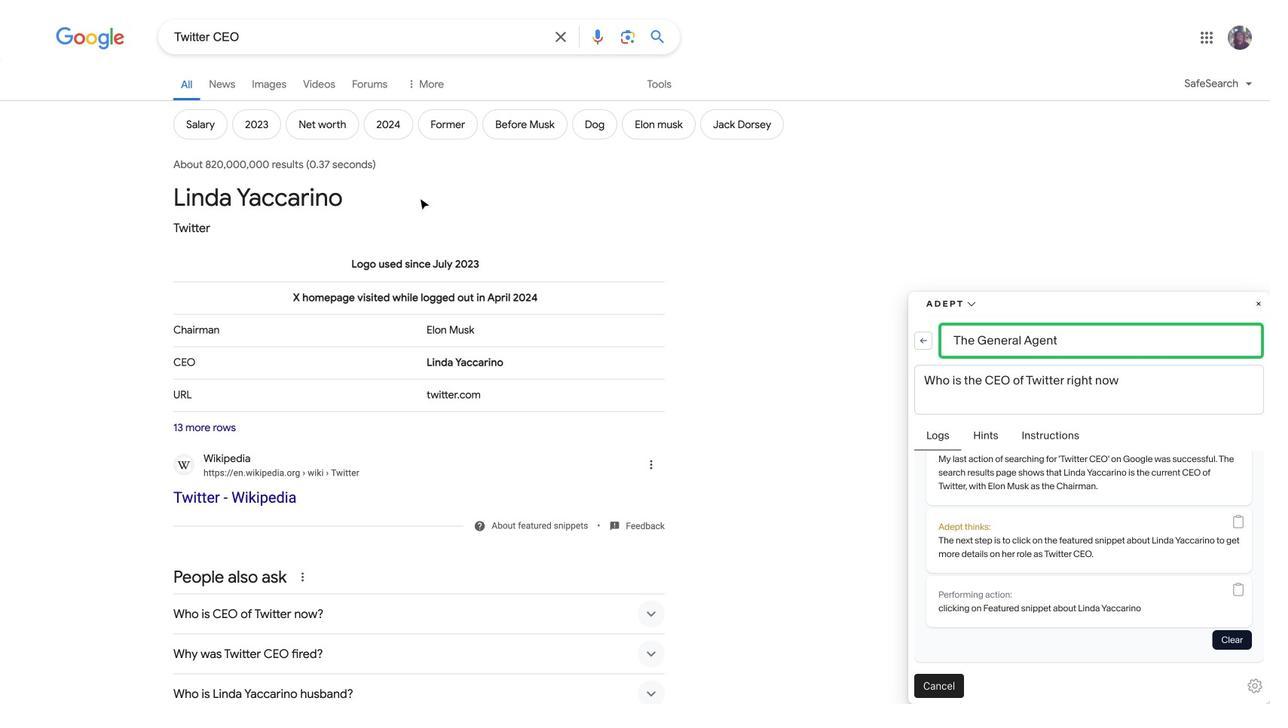 Task type: locate. For each thing, give the bounding box(es) containing it.
Search text field
[[174, 29, 543, 47]]

navigation
[[0, 66, 1270, 148]]

heading
[[173, 219, 665, 238]]

None text field
[[300, 468, 359, 478]]

None text field
[[204, 467, 359, 478]]

None search field
[[0, 19, 680, 54]]



Task type: describe. For each thing, give the bounding box(es) containing it.
search by voice image
[[589, 28, 607, 46]]

search by image image
[[619, 28, 637, 46]]

google image
[[56, 27, 125, 50]]



Task type: vqa. For each thing, say whether or not it's contained in the screenshot.
SEARCH BOX
yes



